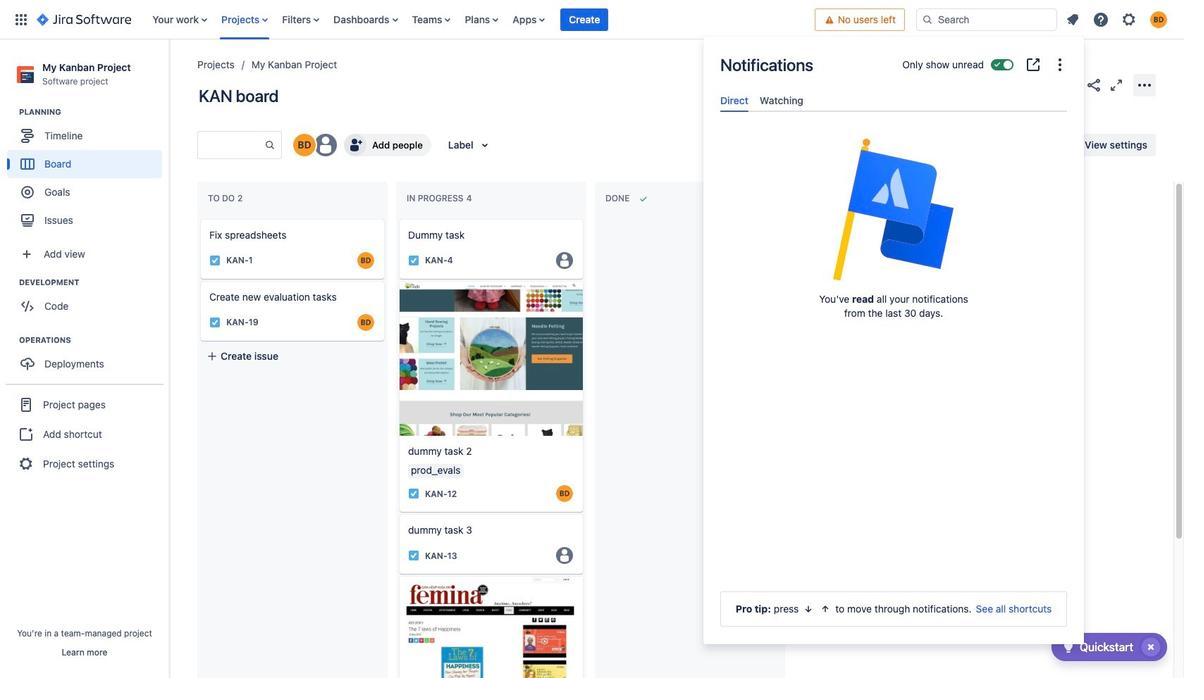 Task type: vqa. For each thing, say whether or not it's contained in the screenshot.
right Task image
yes



Task type: locate. For each thing, give the bounding box(es) containing it.
create issue image for to do 'element'
[[191, 210, 208, 227]]

heading for planning image on the top left of the page
[[19, 107, 168, 118]]

None search field
[[916, 8, 1057, 31]]

0 horizontal spatial create issue image
[[191, 210, 208, 227]]

settings image
[[1121, 11, 1138, 28]]

1 horizontal spatial create issue image
[[390, 210, 407, 227]]

1 create issue image from the left
[[191, 210, 208, 227]]

heading
[[19, 107, 168, 118], [19, 277, 168, 288], [19, 335, 168, 346]]

2 vertical spatial heading
[[19, 335, 168, 346]]

development image
[[2, 274, 19, 291]]

0 vertical spatial heading
[[19, 107, 168, 118]]

primary element
[[8, 0, 815, 39]]

add people image
[[347, 137, 364, 154]]

goal image
[[21, 186, 34, 199]]

2 create issue image from the left
[[390, 210, 407, 227]]

3 heading from the top
[[19, 335, 168, 346]]

create issue image down in progress element
[[390, 210, 407, 227]]

2 heading from the top
[[19, 277, 168, 288]]

sidebar element
[[0, 39, 169, 679]]

group
[[7, 107, 168, 239], [7, 277, 168, 325], [7, 335, 168, 383], [6, 384, 164, 484]]

list item
[[561, 0, 609, 39]]

tab list
[[715, 89, 1073, 112]]

group for planning image on the top left of the page
[[7, 107, 168, 239]]

create issue image down to do 'element'
[[191, 210, 208, 227]]

task image
[[209, 255, 221, 266], [408, 255, 419, 266], [209, 317, 221, 328], [408, 489, 419, 500], [408, 551, 419, 562]]

group for development image
[[7, 277, 168, 325]]

banner
[[0, 0, 1184, 39]]

help image
[[1092, 11, 1109, 28]]

in progress element
[[407, 193, 475, 204]]

1 heading from the top
[[19, 107, 168, 118]]

dismiss quickstart image
[[1140, 636, 1162, 659]]

1 vertical spatial heading
[[19, 277, 168, 288]]

open notifications in a new tab image
[[1025, 56, 1042, 73]]

create issue image
[[191, 210, 208, 227], [390, 210, 407, 227]]

list
[[145, 0, 815, 39], [1060, 7, 1176, 32]]

tab panel
[[715, 112, 1073, 125]]

sidebar navigation image
[[154, 56, 185, 85]]

1 horizontal spatial list
[[1060, 7, 1176, 32]]

jira software image
[[37, 11, 131, 28], [37, 11, 131, 28]]

heading for development image
[[19, 277, 168, 288]]

dialog
[[703, 37, 1084, 645]]



Task type: describe. For each thing, give the bounding box(es) containing it.
import image
[[895, 137, 912, 154]]

Search this board text field
[[198, 133, 264, 158]]

group for operations image
[[7, 335, 168, 383]]

notifications image
[[1064, 11, 1081, 28]]

more image
[[1052, 56, 1068, 73]]

planning image
[[2, 104, 19, 121]]

your profile and settings image
[[1150, 11, 1167, 28]]

Search field
[[916, 8, 1057, 31]]

arrow up image
[[820, 604, 831, 615]]

operations image
[[2, 332, 19, 349]]

search image
[[922, 14, 933, 25]]

arrow down image
[[803, 604, 814, 615]]

star kan board image
[[1063, 76, 1080, 93]]

check image
[[1060, 639, 1077, 656]]

0 horizontal spatial list
[[145, 0, 815, 39]]

more actions image
[[1136, 76, 1153, 93]]

enter full screen image
[[1108, 76, 1125, 93]]

heading for operations image
[[19, 335, 168, 346]]

create issue image for in progress element
[[390, 210, 407, 227]]

to do element
[[208, 193, 246, 204]]

appswitcher icon image
[[13, 11, 30, 28]]



